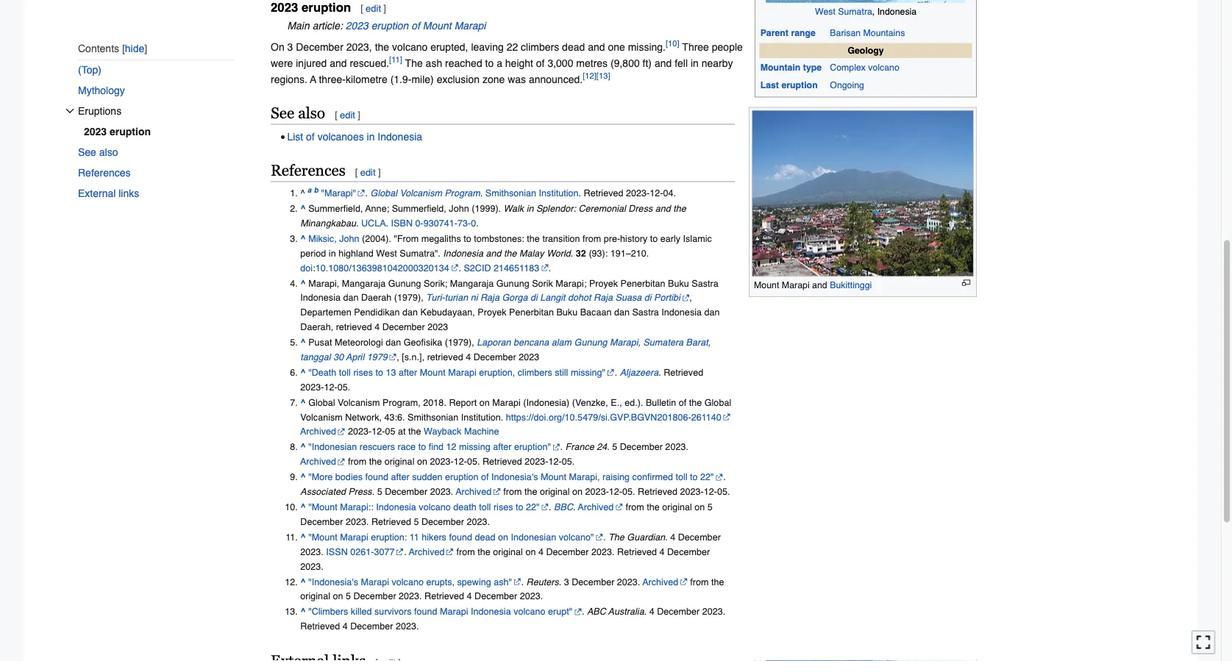 Task type: locate. For each thing, give the bounding box(es) containing it.
retrieved down confirmed
[[638, 486, 677, 497]]

[ edit ] for also
[[335, 110, 360, 121]]

0 horizontal spatial sastra
[[632, 307, 659, 318]]

archived link for "mount marapi:: indonesia volcano death toll rises to 22"
[[578, 502, 623, 513]]

were
[[271, 57, 293, 69]]

marapi inside "global volcanism program, 2018. report on marapi (indonesia) (venzke, e., ed.). bulletin of the global volcanism network, 43:6. smithsonian institution."
[[492, 397, 521, 408]]

the up spewing
[[478, 547, 490, 557]]

0 horizontal spatial proyek
[[478, 307, 506, 318]]

december inside . associated press . 5 december 2023. archived
[[385, 486, 428, 497]]

global down "death
[[308, 397, 335, 408]]

range
[[791, 28, 816, 38]]

2 horizontal spatial [
[[361, 3, 363, 14]]

1 horizontal spatial ]
[[378, 167, 381, 178]]

one
[[608, 41, 625, 53]]

and inside walk in splendor: ceremonial dress and the minangkabau
[[655, 203, 671, 214]]

edit link up main article: 2023 eruption of mount marapi
[[366, 3, 381, 14]]

transition
[[542, 233, 580, 244]]

december up the killed
[[353, 591, 396, 602]]

retrieved up "ceremonial" at the top
[[584, 188, 623, 198]]

summerfield,
[[308, 203, 363, 214], [392, 203, 446, 214]]

buku down turi-turian ni raja gorga di langit dohot raja suasa di portibi link
[[556, 307, 578, 318]]

of inside "global volcanism program, 2018. report on marapi (indonesia) (venzke, e., ed.). bulletin of the global volcanism network, 43:6. smithsonian institution."
[[679, 397, 687, 408]]

program
[[445, 188, 480, 198]]

0 horizontal spatial ]
[[358, 110, 360, 121]]

indonesia up s2cid link
[[443, 248, 483, 259]]

parent
[[760, 28, 789, 38]]

dan inside 'marapi, mangaraja gunung sorik; mangaraja gunung sorik marapi; proyek penerbitan buku sastra indonesia dan daerah (1979),'
[[343, 293, 359, 303]]

0 vertical spatial climbers
[[521, 41, 559, 53]]

december inside on 3 december 2023, the volcano erupted, leaving 22 climbers dead and one missing. [10]
[[296, 41, 343, 53]]

a up zone
[[497, 57, 502, 69]]

on inside from the original on 4 december 2023 . retrieved 4 december 2023 .
[[526, 547, 536, 557]]

marapi up on 3 december 2023, the volcano erupted, leaving 22 climbers dead and one missing. [10]
[[454, 20, 486, 31]]

1 horizontal spatial penerbitan
[[621, 278, 665, 289]]

buku inside 'marapi, mangaraja gunung sorik; mangaraja gunung sorik marapi; proyek penerbitan buku sastra indonesia dan daerah (1979),'
[[668, 278, 689, 289]]

0 vertical spatial west
[[815, 6, 836, 17]]

1 ^ from the top
[[300, 188, 305, 198]]

. global volcanism program . smithsonian institution . retrieved 2023-12-04 .
[[365, 188, 676, 198]]

see up list
[[271, 104, 294, 122]]

original inside from the original on 4 december 2023 . retrieved 4 december 2023 .
[[493, 547, 523, 557]]

0 horizontal spatial west
[[376, 248, 397, 259]]

sastra down islamic in the top of the page
[[692, 278, 718, 289]]

from the original on 2023-12-05 . retrieved 2023-12-05 . down 12 on the left
[[345, 456, 575, 467]]

2 horizontal spatial global
[[705, 397, 731, 408]]

archived right bbc
[[578, 502, 614, 513]]

rises down 'april'
[[353, 367, 373, 378]]

, for , retrieved 4 december 2023
[[331, 322, 333, 332]]

0 vertical spatial smithsonian
[[485, 188, 536, 198]]

1 vertical spatial found
[[449, 532, 472, 543]]

. ucla . isbn 0-930741-73-0 .
[[356, 218, 479, 229]]

a left the b
[[307, 186, 311, 195]]

archived down hikers
[[409, 547, 445, 557]]

in down smithsonian institution link
[[526, 203, 534, 214]]

22"
[[700, 472, 714, 483], [526, 502, 540, 513]]

[ up volcanoes
[[335, 110, 337, 121]]

archived link for "more bodies found after sudden eruption of indonesia's mount marapi, raising confirmed toll to 22"
[[456, 486, 501, 497]]

0 vertical spatial sastra
[[692, 278, 718, 289]]

edit
[[366, 3, 381, 14], [340, 110, 355, 121], [360, 167, 376, 178]]

mangaraja down 10.1080/1363981042000320134
[[342, 278, 386, 289]]

climbers left the "still" at the bottom left of the page
[[518, 367, 552, 378]]

0 vertical spatial proyek
[[589, 278, 618, 289]]

daerah up "pusat"
[[300, 322, 331, 332]]

volcano up [11]
[[392, 41, 428, 53]]

retrieved inside ". aljazeera . retrieved 2023-12-05 ."
[[664, 367, 703, 378]]

di down sorik
[[530, 293, 538, 303]]

press
[[348, 486, 372, 497]]

0 horizontal spatial summerfield,
[[308, 203, 363, 214]]

wayback
[[424, 426, 462, 437]]

proyek inside ', departemen pendidikan dan kebudayaan, proyek penerbitan buku bacaan dan sastra indonesia dan daerah'
[[478, 307, 506, 318]]

"mount for "mount marapi:: indonesia volcano death toll rises to 22"
[[308, 502, 337, 513]]

11
[[410, 532, 419, 543]]

[ for eruption
[[361, 3, 363, 14]]

indonesia and the malay world . 32 (93): 191–210. doi : 10.1080/1363981042000320134
[[300, 248, 649, 273]]

0 vertical spatial [ edit ]
[[361, 3, 386, 14]]

1 horizontal spatial references
[[271, 162, 346, 179]]

0 vertical spatial toll
[[339, 367, 351, 378]]

list of volcanoes in indonesia
[[287, 131, 422, 142]]

2023. inside . france 24 . 5 december 2023. archived
[[665, 442, 688, 453]]

1 mangaraja from the left
[[342, 278, 386, 289]]

retrieved inside from the original on 4 december 2023 . retrieved 4 december 2023 .
[[617, 547, 657, 557]]

(1979), left turi-
[[394, 293, 424, 303]]

ucla link
[[361, 218, 386, 229]]

0 vertical spatial "mount
[[308, 502, 337, 513]]

raja right ni
[[480, 293, 499, 303]]

volcano
[[392, 41, 428, 53], [868, 62, 900, 73], [419, 502, 451, 513], [392, 577, 424, 587], [514, 607, 546, 617]]

abc
[[587, 607, 606, 617]]

references
[[271, 162, 346, 179], [78, 167, 131, 179]]

0 horizontal spatial retrieved
[[336, 322, 372, 332]]

spewing
[[457, 577, 491, 587]]

1 horizontal spatial found
[[414, 607, 437, 617]]

walk in splendor: ceremonial dress and the minangkabau
[[300, 203, 686, 229]]

climbers
[[521, 41, 559, 53], [518, 367, 552, 378]]

1 vertical spatial [ edit ]
[[335, 110, 360, 121]]

2 mangaraja from the left
[[450, 278, 494, 289]]

4 right guardian
[[670, 532, 675, 543]]

0 vertical spatial from the original on 2023-12-05 . retrieved 2023-12-05 .
[[345, 456, 575, 467]]

2 raja from the left
[[594, 293, 613, 303]]

climbers inside on 3 december 2023, the volcano erupted, leaving 22 climbers dead and one missing. [10]
[[521, 41, 559, 53]]

also up list
[[298, 104, 325, 122]]

1 vertical spatial west
[[376, 248, 397, 259]]

note containing main article:
[[271, 17, 977, 34]]

1 horizontal spatial also
[[298, 104, 325, 122]]

0 vertical spatial penerbitan
[[621, 278, 665, 289]]

0 horizontal spatial 22"
[[526, 502, 540, 513]]

0 horizontal spatial 3
[[287, 41, 293, 53]]

at
[[398, 426, 406, 437]]

1 vertical spatial from the original on 2023-12-05 . retrieved 2023-12-05 .
[[501, 486, 730, 497]]

1 horizontal spatial sastra
[[692, 278, 718, 289]]

tanggal
[[300, 352, 331, 362]]

edit up main article: 2023 eruption of mount marapi
[[366, 3, 381, 14]]

turi-
[[426, 293, 445, 303]]

0 horizontal spatial raja
[[480, 293, 499, 303]]

1 horizontal spatial 22"
[[700, 472, 714, 483]]

see also up list
[[271, 104, 325, 122]]

1 horizontal spatial raja
[[594, 293, 613, 303]]

"mount marapi:: indonesia volcano death toll rises to 22" link
[[308, 502, 549, 513]]

complex volcano
[[830, 62, 900, 73]]

edit for also
[[340, 110, 355, 121]]

marapi, up . bbc . archived
[[569, 472, 600, 483]]

1 vertical spatial from the original on 5 december 2023
[[300, 577, 724, 602]]

2 vertical spatial ]
[[378, 167, 381, 178]]

1 vertical spatial a
[[307, 186, 311, 195]]

1 vertical spatial 3
[[564, 577, 569, 587]]

gunung right alam
[[574, 337, 607, 348]]

1 vertical spatial retrieved
[[427, 352, 463, 362]]

and inside three people were injured and rescued.
[[330, 57, 347, 69]]

0 vertical spatial retrieved
[[336, 322, 372, 332]]

1 vertical spatial volcanism
[[338, 397, 380, 408]]

0 vertical spatial after
[[399, 367, 417, 378]]

7 ^ from the top
[[300, 397, 306, 408]]

volcanism up 'summerfield, anne; summerfield, john (1999).'
[[400, 188, 442, 198]]

1 horizontal spatial di
[[644, 293, 651, 303]]

to right confirmed
[[690, 472, 698, 483]]

from up . the guardian
[[626, 502, 644, 513]]

4 ^ from the top
[[300, 278, 306, 289]]

global volcanism program link
[[370, 188, 480, 198]]

penerbitan
[[621, 278, 665, 289], [509, 307, 554, 318]]

archived link down raising
[[578, 502, 623, 513]]

turi-turian ni raja gorga di langit dohot raja suasa di portibi link
[[426, 293, 690, 303]]

, for , [s.n.] , retrieved 4 december 2023
[[397, 352, 399, 362]]

also
[[298, 104, 325, 122], [99, 146, 118, 158]]

] for eruption
[[383, 3, 386, 14]]

5 inside . associated press . 5 december 2023. archived
[[377, 486, 382, 497]]

[10] link
[[666, 39, 679, 48]]

1979
[[367, 352, 387, 362]]

https://doi.org/10.5479/si.gvp.bgvn201806-
[[506, 412, 691, 422]]

[ up "marapi" 'link'
[[355, 167, 358, 178]]

2023.
[[665, 442, 688, 453], [430, 486, 453, 497], [300, 547, 324, 557], [617, 577, 640, 587]]

8 ^ from the top
[[300, 442, 306, 453]]

1 horizontal spatial global
[[370, 188, 397, 198]]

three people were injured and rescued.
[[271, 41, 743, 69]]

[11] link
[[389, 55, 402, 65]]

gorga
[[502, 293, 528, 303]]

4 inside ". 4 december 2023."
[[670, 532, 675, 543]]

5 ^ link from the top
[[300, 367, 306, 378]]

2 horizontal spatial toll
[[676, 472, 687, 483]]

0 vertical spatial edit
[[366, 3, 381, 14]]

smithsonian up the walk
[[485, 188, 536, 198]]

^
[[300, 188, 305, 198], [300, 203, 306, 214], [300, 233, 306, 244], [300, 278, 306, 289], [300, 337, 306, 348], [300, 367, 306, 378], [300, 397, 306, 408], [300, 442, 306, 453], [300, 472, 306, 483], [300, 502, 306, 513], [300, 532, 306, 543], [300, 577, 306, 587], [300, 607, 306, 617]]

volcanism up network,
[[338, 397, 380, 408]]

0 vertical spatial marapi,
[[308, 278, 339, 289]]

0 horizontal spatial [
[[335, 110, 337, 121]]

4 down indonesian
[[538, 547, 544, 557]]

[ edit ] for eruption
[[361, 3, 386, 14]]

1 horizontal spatial buku
[[668, 278, 689, 289]]

world
[[547, 248, 571, 259]]

to down leaving
[[485, 57, 494, 69]]

0 vertical spatial (1979),
[[394, 293, 424, 303]]

1 horizontal spatial [
[[355, 167, 358, 178]]

12 ^ from the top
[[300, 577, 306, 587]]

, right portibi
[[690, 293, 692, 303]]

global up anne;
[[370, 188, 397, 198]]

raising
[[602, 472, 630, 483]]

1 horizontal spatial marapi,
[[569, 472, 600, 483]]

(9,800 ft)
[[611, 57, 652, 69]]

0 horizontal spatial the
[[405, 57, 423, 69]]

0 vertical spatial ]
[[383, 3, 386, 14]]

from down "more bodies found after sudden eruption of indonesia's mount marapi, raising confirmed toll to 22"
[[503, 486, 522, 497]]

john
[[449, 203, 469, 214], [339, 233, 359, 244]]

indonesia up mountains
[[877, 6, 917, 17]]

0 vertical spatial 3
[[287, 41, 293, 53]]

the inside the indonesia and the malay world . 32 (93): 191–210. doi : 10.1080/1363981042000320134
[[504, 248, 517, 259]]

marapi::
[[340, 502, 373, 513]]

1 horizontal spatial see
[[271, 104, 294, 122]]

list
[[287, 131, 303, 142]]

sumatera
[[643, 337, 683, 348]]

[ edit ] up "marapi" 'link'
[[355, 167, 381, 178]]

0 vertical spatial dead
[[562, 41, 585, 53]]

2023 eruption down the eruptions
[[84, 126, 151, 137]]

1 horizontal spatial a
[[497, 57, 502, 69]]

retrieved up meteorologi
[[336, 322, 372, 332]]

0 vertical spatial from the original on 5 december 2023
[[300, 502, 713, 527]]

6 ^ link from the top
[[300, 397, 306, 408]]

1 horizontal spatial mangaraja
[[450, 278, 494, 289]]

9 ^ from the top
[[300, 472, 306, 483]]

1 vertical spatial "mount
[[308, 532, 337, 543]]

9 ^ link from the top
[[300, 502, 306, 513]]

1 ^ link from the top
[[300, 203, 306, 214]]

from the original on 5 december 2023 up . retrieved
[[300, 577, 724, 602]]

climbers for eruption,
[[518, 367, 552, 378]]

0 horizontal spatial a
[[307, 186, 311, 195]]

barisan mountains
[[830, 28, 905, 38]]

mountain type
[[760, 62, 822, 73]]

archived link for "indonesian rescuers race to find 12 missing after eruption"
[[300, 456, 345, 467]]

edit up volcanoes
[[340, 110, 355, 121]]

original
[[385, 456, 414, 467], [540, 486, 570, 497], [662, 502, 692, 513], [493, 547, 523, 557], [300, 591, 330, 602]]

1 vertical spatial john
[[339, 233, 359, 244]]

1 vertical spatial edit
[[340, 110, 355, 121]]

retrieved down . the guardian
[[617, 547, 657, 557]]

1 from the original on 5 december 2023 from the top
[[300, 502, 713, 527]]

12- inside ". aljazeera . retrieved 2023-12-05 ."
[[324, 382, 337, 392]]

10.1080/1363981042000320134 link
[[315, 262, 459, 273]]

rises down . associated press . 5 december 2023. archived
[[494, 502, 513, 513]]

2023. left issn link
[[300, 547, 324, 557]]

0 horizontal spatial buku
[[556, 307, 578, 318]]

from up the (93):
[[583, 233, 601, 244]]

marapi is located in indonesia image
[[766, 0, 966, 3]]

global up 261140
[[705, 397, 731, 408]]

december up ""mount marapi:: indonesia volcano death toll rises to 22""
[[385, 486, 428, 497]]

mount
[[423, 20, 451, 31], [754, 280, 779, 291], [420, 367, 446, 378], [541, 472, 566, 483]]

december inside . france 24 . 5 december 2023. archived
[[620, 442, 663, 453]]

1 "mount from the top
[[308, 502, 337, 513]]

from the original on 2023-12-05 . retrieved 2023-12-05 .
[[345, 456, 575, 467], [501, 486, 730, 497]]

contents
[[78, 42, 119, 54]]

(2004). "from megaliths to tombstones: the transition from pre-history to early islamic period in highland west sumatra".
[[300, 233, 712, 259]]

archived link up "indonesian
[[300, 426, 345, 437]]

references up the b
[[271, 162, 346, 179]]

main
[[287, 20, 310, 31]]

the inside on 3 december 2023, the volcano erupted, leaving 22 climbers dead and one missing. [10]
[[375, 41, 389, 53]]

1 horizontal spatial summerfield,
[[392, 203, 446, 214]]

of
[[411, 20, 420, 31], [536, 57, 545, 69], [306, 131, 315, 142], [679, 397, 687, 408], [481, 472, 489, 483]]

and up three- at the left
[[330, 57, 347, 69]]

institution.
[[461, 412, 503, 422]]

2 horizontal spatial found
[[449, 532, 472, 543]]

2 vertical spatial [
[[355, 167, 358, 178]]

0 horizontal spatial di
[[530, 293, 538, 303]]

"mount
[[308, 502, 337, 513], [308, 532, 337, 543]]

, inside ', departemen pendidikan dan kebudayaan, proyek penerbitan buku bacaan dan sastra indonesia dan daerah'
[[690, 293, 692, 303]]

0 horizontal spatial daerah
[[300, 322, 331, 332]]

leaving
[[471, 41, 504, 53]]

note
[[271, 17, 977, 34]]

nearby
[[702, 57, 733, 69]]

marapi down , [s.n.] , retrieved 4 december 2023
[[448, 367, 477, 378]]

3 ^ from the top
[[300, 233, 306, 244]]

volcano up . retrieved 5 december 2023 .
[[419, 502, 451, 513]]

external links link
[[78, 183, 234, 204]]

"indonesia's marapi volcano erupts, spewing ash"
[[308, 577, 512, 587]]

dan down suasa at the top of the page
[[614, 307, 630, 318]]

marapi down . retrieved 4 december 2023 .
[[440, 607, 468, 617]]

0 vertical spatial 22"
[[700, 472, 714, 483]]

marapi, inside the laporan bencana alam gunung marapi, sumatera barat, tanggal 30 april 1979
[[610, 337, 641, 348]]

"indonesia's marapi volcano erupts, spewing ash" link
[[308, 577, 521, 587]]

1 vertical spatial see also
[[78, 146, 118, 158]]

alam
[[552, 337, 572, 348]]

also up external links
[[99, 146, 118, 158]]

three
[[682, 41, 709, 53]]

toll down "30"
[[339, 367, 351, 378]]

"more bodies found after sudden eruption of indonesia's mount marapi, raising confirmed toll to 22"
[[308, 472, 714, 483]]

edit for eruption
[[366, 3, 381, 14]]

1 horizontal spatial rises
[[494, 502, 513, 513]]

the ash reached to a height of 3,000 metres (9,800 ft) and fell in nearby regions. a three-kilometre (1.9-mile) exclusion zone was announced.
[[271, 57, 733, 85]]

from the original on 2023-12-05 . retrieved 2023-12-05 . for eruption"
[[345, 456, 575, 467]]

ongoing
[[830, 79, 864, 90]]

]
[[383, 3, 386, 14], [358, 110, 360, 121], [378, 167, 381, 178]]

0 vertical spatial a
[[497, 57, 502, 69]]

0 vertical spatial daerah
[[361, 293, 392, 303]]

1 vertical spatial smithsonian
[[408, 412, 459, 422]]

john up highland
[[339, 233, 359, 244]]

1 horizontal spatial (1979),
[[445, 337, 474, 348]]

1 horizontal spatial 3
[[564, 577, 569, 587]]

0 horizontal spatial global
[[308, 397, 335, 408]]

10 ^ link from the top
[[300, 532, 306, 543]]

1 vertical spatial buku
[[556, 307, 578, 318]]

0 vertical spatial buku
[[668, 278, 689, 289]]

smithsonian inside "global volcanism program, 2018. report on marapi (indonesia) (venzke, e., ed.). bulletin of the global volcanism network, 43:6. smithsonian institution."
[[408, 412, 459, 422]]

1 vertical spatial climbers
[[518, 367, 552, 378]]

gunung up "gorga"
[[496, 278, 529, 289]]

2018.
[[423, 397, 446, 408]]

2 "mount from the top
[[308, 532, 337, 543]]

12-
[[650, 188, 663, 198], [324, 382, 337, 392], [372, 426, 385, 437], [454, 456, 467, 467], [548, 456, 562, 467], [609, 486, 622, 497], [704, 486, 717, 497]]

12 ^ link from the top
[[300, 607, 306, 617]]

"indonesian
[[308, 442, 357, 453]]

archived link down hikers
[[409, 547, 454, 557]]

buku inside ', departemen pendidikan dan kebudayaan, proyek penerbitan buku bacaan dan sastra indonesia dan daerah'
[[556, 307, 578, 318]]

marapi, down :
[[308, 278, 339, 289]]

5 ^ from the top
[[300, 337, 306, 348]]

1 vertical spatial the
[[608, 532, 624, 543]]

daerah up "pendidikan"
[[361, 293, 392, 303]]

marapi, up aljazeera
[[610, 337, 641, 348]]

penerbitan down "gorga"
[[509, 307, 554, 318]]

west sumatra , indonesia
[[815, 6, 917, 17]]

2 di from the left
[[644, 293, 651, 303]]

toll right confirmed
[[676, 472, 687, 483]]

[10]
[[666, 39, 679, 48]]

1 horizontal spatial 2023 eruption
[[271, 0, 351, 14]]

10 ^ from the top
[[300, 502, 306, 513]]

penerbitan up suasa at the top of the page
[[621, 278, 665, 289]]

in inside walk in splendor: ceremonial dress and the minangkabau
[[526, 203, 534, 214]]

and left fell
[[655, 57, 672, 69]]

on
[[479, 397, 490, 408], [417, 456, 427, 467], [572, 486, 583, 497], [695, 502, 705, 513], [498, 532, 508, 543], [526, 547, 536, 557], [333, 591, 343, 602]]

1 vertical spatial [
[[335, 110, 337, 121]]

2023. inside ". 4 december 2023."
[[300, 547, 324, 557]]

daerah inside 'marapi, mangaraja gunung sorik; mangaraja gunung sorik marapi; proyek penerbitan buku sastra indonesia dan daerah (1979),'
[[361, 293, 392, 303]]

^ link
[[300, 203, 306, 214], [300, 233, 306, 244], [300, 278, 306, 289], [300, 337, 306, 348], [300, 367, 306, 378], [300, 397, 306, 408], [300, 442, 306, 453], [300, 472, 306, 483], [300, 502, 306, 513], [300, 532, 306, 543], [300, 577, 306, 587], [300, 607, 306, 617]]

1 horizontal spatial toll
[[479, 502, 491, 513]]

0 horizontal spatial mangaraja
[[342, 278, 386, 289]]

(top)
[[78, 64, 101, 76]]

:
[[313, 262, 315, 273]]

see up external
[[78, 146, 96, 158]]

fell
[[675, 57, 688, 69]]

7 ^ link from the top
[[300, 442, 306, 453]]

on 3 december 2023, the volcano erupted, leaving 22 climbers dead and one missing. [10]
[[271, 39, 679, 53]]

and down 04
[[655, 203, 671, 214]]

indonesia inside ', departemen pendidikan dan kebudayaan, proyek penerbitan buku bacaan dan sastra indonesia dan daerah'
[[662, 307, 702, 318]]

retrieved up '"death toll rises to 13 after mount marapi eruption, climbers still missing"'
[[427, 352, 463, 362]]

2 horizontal spatial ]
[[383, 3, 386, 14]]

indonesia down portibi
[[662, 307, 702, 318]]

2 from the original on 5 december 2023 from the top
[[300, 577, 724, 602]]



Task type: vqa. For each thing, say whether or not it's contained in the screenshot.
December in . France 24 . 5 December 2023. Archived
yes



Task type: describe. For each thing, give the bounding box(es) containing it.
archived inside https://doi.org/10.5479/si.gvp.bgvn201806-261140 archived
[[300, 426, 336, 437]]

0 horizontal spatial gunung
[[388, 278, 421, 289]]

[ for also
[[335, 110, 337, 121]]

from the original on 5 december 2023 for ash"
[[300, 577, 724, 602]]

2 vertical spatial edit link
[[360, 167, 376, 178]]

0 horizontal spatial see also
[[78, 146, 118, 158]]

dead inside on 3 december 2023, the volcano erupted, leaving 22 climbers dead and one missing. [10]
[[562, 41, 585, 53]]

0 horizontal spatial 2023 eruption
[[84, 126, 151, 137]]

2 vertical spatial [ edit ]
[[355, 167, 381, 178]]

edit link for also
[[340, 110, 355, 121]]

anne;
[[365, 203, 389, 214]]

from up bodies
[[348, 456, 367, 467]]

to left early at the top right of the page
[[650, 233, 658, 244]]

2 summerfield, from the left
[[392, 203, 446, 214]]

december up "mount marapi eruption: 11 hikers found dead on indonesian volcano"
[[421, 517, 464, 527]]

original down confirmed
[[662, 502, 692, 513]]

the down rescuers
[[369, 456, 382, 467]]

on inside "global volcanism program, 2018. report on marapi (indonesia) (venzke, e., ed.). bulletin of the global volcanism network, 43:6. smithsonian institution."
[[479, 397, 490, 408]]

early
[[660, 233, 680, 244]]

guardian
[[627, 532, 665, 543]]

0 vertical spatial 2023 eruption
[[271, 0, 351, 14]]

s2cid
[[464, 262, 491, 273]]

malay
[[519, 248, 544, 259]]

1 horizontal spatial the
[[608, 532, 624, 543]]

erupted,
[[430, 41, 468, 53]]

0 vertical spatial see also
[[271, 104, 325, 122]]

to left 13
[[376, 367, 383, 378]]

retrieved up "more bodies found after sudden eruption of indonesia's mount marapi, raising confirmed toll to 22"
[[482, 456, 522, 467]]

and inside the ash reached to a height of 3,000 metres (9,800 ft) and fell in nearby regions. a three-kilometre (1.9-mile) exclusion zone was announced.
[[655, 57, 672, 69]]

indonesia up eruption:
[[376, 502, 416, 513]]

hide
[[125, 43, 144, 54]]

december inside ". 4 december 2023."
[[678, 532, 721, 543]]

32
[[576, 248, 586, 259]]

2 ^ from the top
[[300, 203, 306, 214]]

missing"
[[571, 367, 605, 378]]

the down "more bodies found after sudden eruption of indonesia's mount marapi, raising confirmed toll to 22" link
[[524, 486, 537, 497]]

2 vertical spatial edit
[[360, 167, 376, 178]]

archived inside . associated press . 5 december 2023. archived
[[456, 486, 492, 497]]

0 vertical spatial see
[[271, 104, 294, 122]]

eruption down eruptions link
[[110, 126, 151, 137]]

^ inside ^ a b
[[300, 188, 305, 198]]

3,000
[[548, 57, 573, 69]]

mount marapi and bukittinggi
[[754, 280, 872, 291]]

bencana
[[513, 337, 549, 348]]

report
[[449, 397, 477, 408]]

0 horizontal spatial found
[[365, 472, 388, 483]]

2023. inside . associated press . 5 december 2023. archived
[[430, 486, 453, 497]]

december down associated
[[300, 517, 343, 527]]

of inside the ash reached to a height of 3,000 metres (9,800 ft) and fell in nearby regions. a three-kilometre (1.9-mile) exclusion zone was announced.
[[536, 57, 545, 69]]

"death toll rises to 13 after mount marapi eruption, climbers still missing" link
[[308, 367, 615, 378]]

from the original on 4 december 2023 . retrieved 4 december 2023 .
[[300, 547, 710, 572]]

1 horizontal spatial gunung
[[496, 278, 529, 289]]

from the original on 2023-12-05 . retrieved 2023-12-05 . for mount
[[501, 486, 730, 497]]

islamic
[[683, 233, 712, 244]]

smithsonian institution link
[[485, 188, 579, 198]]

the down confirmed
[[647, 502, 660, 513]]

0261-
[[350, 547, 374, 557]]

and inside the indonesia and the malay world . 32 (93): 191–210. doi : 10.1080/1363981042000320134
[[486, 248, 501, 259]]

wayback machine link
[[424, 426, 499, 437]]

1 horizontal spatial smithsonian
[[485, 188, 536, 198]]

west inside (2004). "from megaliths to tombstones: the transition from pre-history to early islamic period in highland west sumatra".
[[376, 248, 397, 259]]

, retrieved 4 december 2023
[[331, 322, 448, 332]]

https://doi.org/10.5479/si.gvp.bgvn201806-261140 link
[[506, 412, 731, 422]]

"mount for "mount marapi eruption: 11 hikers found dead on indonesian volcano"
[[308, 532, 337, 543]]

sorik
[[532, 278, 553, 289]]

. bbc . archived
[[549, 502, 614, 513]]

indonesia down . retrieved 4 december 2023 .
[[471, 607, 511, 617]]

2 vertical spatial after
[[391, 472, 410, 483]]

04
[[663, 188, 673, 198]]

(1999).
[[472, 203, 501, 214]]

30
[[333, 352, 344, 362]]

1 vertical spatial 22"
[[526, 502, 540, 513]]

links
[[119, 187, 139, 199]]

december up the . abc australia . 4 december 2023
[[667, 547, 710, 557]]

december down volcano"
[[546, 547, 589, 557]]

december down ash"
[[475, 591, 517, 602]]

pendidikan
[[354, 307, 400, 318]]

, for , departemen pendidikan dan kebudayaan, proyek penerbitan buku bacaan dan sastra indonesia dan daerah
[[690, 293, 692, 303]]

dan up , retrieved 4 december 2023
[[402, 307, 418, 318]]

in inside (2004). "from megaliths to tombstones: the transition from pre-history to early islamic period in highland west sumatra".
[[329, 248, 336, 259]]

metres
[[576, 57, 608, 69]]

volcano inside on 3 december 2023, the volcano erupted, leaving 22 climbers dead and one missing. [10]
[[392, 41, 428, 53]]

and left bukittinggi link
[[812, 280, 827, 291]]

4 down guardian
[[659, 547, 665, 557]]

marapi up issn 0261-3077
[[340, 532, 368, 543]]

a inside the ash reached to a height of 3,000 metres (9,800 ft) and fell in nearby regions. a three-kilometre (1.9-mile) exclusion zone was announced.
[[497, 57, 502, 69]]

dan up barat,
[[704, 307, 720, 318]]

3 ^ link from the top
[[300, 278, 306, 289]]

original up "climbers
[[300, 591, 330, 602]]

retrieved down erupts,
[[425, 591, 464, 602]]

. the guardian
[[603, 532, 665, 543]]

8 ^ link from the top
[[300, 472, 306, 483]]

0 vertical spatial volcanism
[[400, 188, 442, 198]]

1 vertical spatial see
[[78, 146, 96, 158]]

retrieved up eruption:
[[371, 517, 411, 527]]

from the original on 5 december 2023 for toll
[[300, 502, 713, 527]]

1 vertical spatial (1979),
[[445, 337, 474, 348]]

ash"
[[494, 577, 512, 587]]

mountain type link
[[760, 62, 822, 73]]

2 vertical spatial toll
[[479, 502, 491, 513]]

original down race on the bottom left of the page
[[385, 456, 414, 467]]

miksic, john link
[[308, 233, 359, 244]]

2023- inside ". aljazeera . retrieved 2023-12-05 ."
[[300, 382, 324, 392]]

. inside ". 4 december 2023."
[[665, 532, 668, 543]]

. archived
[[404, 547, 445, 557]]

kilometre
[[346, 73, 387, 85]]

external links
[[78, 187, 139, 199]]

0 horizontal spatial references
[[78, 167, 131, 179]]

05 inside ". aljazeera . retrieved 2023-12-05 ."
[[337, 382, 348, 392]]

. retrieved
[[300, 607, 726, 632]]

4 down spewing
[[467, 591, 472, 602]]

eruption down mountain type
[[782, 79, 818, 90]]

to down . associated press . 5 december 2023. archived
[[516, 502, 523, 513]]

eruptions link
[[78, 101, 234, 121]]

] for also
[[358, 110, 360, 121]]

killed
[[351, 607, 372, 617]]

walk
[[504, 203, 524, 214]]

last eruption link
[[760, 79, 818, 90]]

kebudayaan,
[[420, 307, 475, 318]]

1 horizontal spatial john
[[449, 203, 469, 214]]

ed.).
[[625, 397, 643, 408]]

ash
[[426, 57, 442, 69]]

in inside the ash reached to a height of 3,000 metres (9,800 ft) and fell in nearby regions. a three-kilometre (1.9-mile) exclusion zone was announced.
[[691, 57, 699, 69]]

43:6.
[[384, 412, 405, 422]]

. france 24 . 5 december 2023. archived
[[300, 442, 688, 467]]

1 summerfield, from the left
[[308, 203, 363, 214]]

4 down "pendidikan"
[[375, 322, 380, 332]]

bbc
[[554, 502, 573, 513]]

barat,
[[686, 337, 711, 348]]

edit link for eruption
[[366, 3, 381, 14]]

. inside . retrieved
[[723, 607, 726, 617]]

volcano left erupts,
[[392, 577, 424, 587]]

from inside (2004). "from megaliths to tombstones: the transition from pre-history to early islamic period in highland west sumatra".
[[583, 233, 601, 244]]

sastra inside ', departemen pendidikan dan kebudayaan, proyek penerbitan buku bacaan dan sastra indonesia dan daerah'
[[632, 307, 659, 318]]

exclusion
[[437, 73, 480, 85]]

0 horizontal spatial john
[[339, 233, 359, 244]]

from up the . abc australia . 4 december 2023
[[690, 577, 709, 587]]

11 ^ from the top
[[300, 532, 306, 543]]

gunung inside the laporan bencana alam gunung marapi, sumatera barat, tanggal 30 april 1979
[[574, 337, 607, 348]]

"mount marapi eruption: 11 hikers found dead on indonesian volcano"
[[308, 532, 594, 543]]

from inside from the original on 4 december 2023 . retrieved 4 december 2023 .
[[456, 547, 475, 557]]

1 vertical spatial dead
[[475, 532, 495, 543]]

australia
[[608, 607, 644, 617]]

0 vertical spatial rises
[[353, 367, 373, 378]]

6 ^ from the top
[[300, 367, 306, 378]]

13 ^ from the top
[[300, 607, 306, 617]]

a inside ^ a b
[[307, 186, 311, 195]]

marapi left bukittinggi link
[[782, 280, 810, 291]]

megaliths
[[421, 233, 461, 244]]

bbc link
[[554, 502, 573, 513]]

[12]
[[583, 72, 596, 81]]

2023. up australia
[[617, 577, 640, 587]]

daerah inside ', departemen pendidikan dan kebudayaan, proyek penerbitan buku bacaan dan sastra indonesia dan daerah'
[[300, 322, 331, 332]]

indonesia down (1.9-
[[378, 131, 422, 142]]

, down marapi is located in indonesia image
[[872, 6, 875, 17]]

original up bbc link
[[540, 486, 570, 497]]

(venzke,
[[572, 397, 608, 408]]

1 vertical spatial rises
[[494, 502, 513, 513]]

4 ^ link from the top
[[300, 337, 306, 348]]

institution
[[539, 188, 579, 198]]

1 vertical spatial also
[[99, 146, 118, 158]]

volcano"
[[559, 532, 594, 543]]

0 horizontal spatial toll
[[339, 367, 351, 378]]

eruption"
[[514, 442, 551, 453]]

volcano down geology
[[868, 62, 900, 73]]

december down laporan
[[473, 352, 516, 362]]

indonesia inside 'marapi, mangaraja gunung sorik; mangaraja gunung sorik marapi; proyek penerbitan buku sastra indonesia dan daerah (1979),'
[[300, 293, 341, 303]]

4 down "climbers
[[343, 621, 348, 632]]

penerbitan inside 'marapi, mangaraja gunung sorik; mangaraja gunung sorik marapi; proyek penerbitan buku sastra indonesia dan daerah (1979),'
[[621, 278, 665, 289]]

archived up the . abc australia . 4 december 2023
[[643, 577, 678, 587]]

mile)
[[412, 73, 434, 85]]

the right the at
[[408, 426, 421, 437]]

to left find
[[418, 442, 426, 453]]

22
[[507, 41, 518, 53]]

the up the . abc australia . 4 december 2023
[[711, 577, 724, 587]]

aljazeera link
[[620, 367, 659, 378]]

december down the killed
[[350, 621, 393, 632]]

, down geofisika on the bottom of page
[[422, 352, 425, 362]]

the inside the ash reached to a height of 3,000 metres (9,800 ft) and fell in nearby regions. a three-kilometre (1.9-mile) exclusion zone was announced.
[[405, 57, 423, 69]]

marapi, mangaraja gunung sorik; mangaraja gunung sorik marapi; proyek penerbitan buku sastra indonesia dan daerah (1979),
[[300, 278, 718, 303]]

sastra inside 'marapi, mangaraja gunung sorik; mangaraja gunung sorik marapi; proyek penerbitan buku sastra indonesia dan daerah (1979),'
[[692, 278, 718, 289]]

missing
[[459, 442, 490, 453]]

ceremonial
[[578, 203, 626, 214]]

hikers
[[422, 532, 446, 543]]

2 vertical spatial marapi,
[[569, 472, 600, 483]]

archived link for "indonesia's marapi volcano erupts, spewing ash"
[[643, 577, 688, 587]]

the inside "global volcanism program, 2018. report on marapi (indonesia) (venzke, e., ed.). bulletin of the global volcanism network, 43:6. smithsonian institution."
[[689, 397, 702, 408]]

bodies
[[335, 472, 363, 483]]

2 vertical spatial volcanism
[[300, 412, 343, 422]]

tombstones:
[[474, 233, 524, 244]]

bulletin
[[646, 397, 676, 408]]

of inside note
[[411, 20, 420, 31]]

in right volcanoes
[[367, 131, 375, 142]]

volcano left erupt"
[[514, 607, 546, 617]]

5 inside . france 24 . 5 december 2023. archived
[[612, 442, 617, 453]]

3 inside on 3 december 2023, the volcano erupted, leaving 22 climbers dead and one missing. [10]
[[287, 41, 293, 53]]

contents hide
[[78, 42, 144, 54]]

4 up "death toll rises to 13 after mount marapi eruption, climbers still missing" link
[[466, 352, 471, 362]]

and inside on 3 december 2023, the volcano erupted, leaving 22 climbers dead and one missing. [10]
[[588, 41, 605, 53]]

"marapi"
[[321, 188, 356, 198]]

still
[[555, 367, 568, 378]]

1 vertical spatial after
[[493, 442, 512, 453]]

1 vertical spatial toll
[[676, 472, 687, 483]]

x small image
[[65, 107, 74, 115]]

highland
[[338, 248, 374, 259]]

eruption up [11] link
[[371, 20, 409, 31]]

december up abc
[[572, 577, 614, 587]]

retrieved inside . retrieved
[[300, 621, 340, 632]]

complex volcano link
[[830, 62, 900, 73]]

mythology link
[[78, 80, 234, 101]]

penerbitan inside ', departemen pendidikan dan kebudayaan, proyek penerbitan buku bacaan dan sastra indonesia dan daerah'
[[509, 307, 554, 318]]

1 horizontal spatial west
[[815, 6, 836, 17]]

(1979), inside 'marapi, mangaraja gunung sorik; mangaraja gunung sorik marapi; proyek penerbitan buku sastra indonesia dan daerah (1979),'
[[394, 293, 424, 303]]

mountain
[[760, 62, 801, 73]]

the inside (2004). "from megaliths to tombstones: the transition from pre-history to early islamic period in highland west sumatra".
[[527, 233, 540, 244]]

archived inside . france 24 . 5 december 2023. archived
[[300, 456, 336, 467]]

"climbers killed survivors found marapi indonesia volcano erupt" link
[[308, 607, 582, 617]]

. inside the indonesia and the malay world . 32 (93): 191–210. doi : 10.1080/1363981042000320134
[[571, 248, 573, 259]]

geofisika
[[404, 337, 442, 348]]

sorik;
[[424, 278, 447, 289]]

to inside the ash reached to a height of 3,000 metres (9,800 ft) and fell in nearby regions. a three-kilometre (1.9-mile) exclusion zone was announced.
[[485, 57, 494, 69]]

mountains
[[863, 28, 905, 38]]

proyek inside 'marapi, mangaraja gunung sorik; mangaraja gunung sorik marapi; proyek penerbitan buku sastra indonesia dan daerah (1979),'
[[589, 278, 618, 289]]

eruption up article:
[[302, 0, 351, 14]]

the inside walk in splendor: ceremonial dress and the minangkabau
[[673, 203, 686, 214]]

1 raja from the left
[[480, 293, 499, 303]]

last
[[760, 79, 779, 90]]

eruption,
[[479, 367, 515, 378]]

fullscreen image
[[1196, 635, 1211, 650]]

marapi, inside 'marapi, mangaraja gunung sorik; mangaraja gunung sorik marapi; proyek penerbitan buku sastra indonesia dan daerah (1979),'
[[308, 278, 339, 289]]

to down 73-
[[464, 233, 471, 244]]

marapi down the 0261-3077 link
[[361, 577, 389, 587]]

type
[[803, 62, 822, 73]]

[12] link
[[583, 72, 596, 81]]

departemen
[[300, 307, 351, 318]]

pre-
[[604, 233, 620, 244]]

2 ^ link from the top
[[300, 233, 306, 244]]

december up pusat meteorologi dan geofisika (1979),
[[382, 322, 425, 332]]

11 ^ link from the top
[[300, 577, 306, 587]]

laporan bencana alam gunung marapi, sumatera barat, tanggal 30 april 1979 link
[[300, 337, 711, 362]]

1 di from the left
[[530, 293, 538, 303]]

last eruption
[[760, 79, 818, 90]]

december right australia
[[657, 607, 700, 617]]

2023 eruption of mount marapi link
[[346, 20, 486, 31]]

dan down , retrieved 4 december 2023
[[386, 337, 401, 348]]

the inside from the original on 4 december 2023 . retrieved 4 december 2023 .
[[478, 547, 490, 557]]

rescuers
[[360, 442, 395, 453]]

indonesia inside the indonesia and the malay world . 32 (93): 191–210. doi : 10.1080/1363981042000320134
[[443, 248, 483, 259]]

4 right australia
[[649, 607, 654, 617]]

climbers for 22
[[521, 41, 559, 53]]

eruption up death
[[445, 472, 479, 483]]

external
[[78, 187, 116, 199]]



